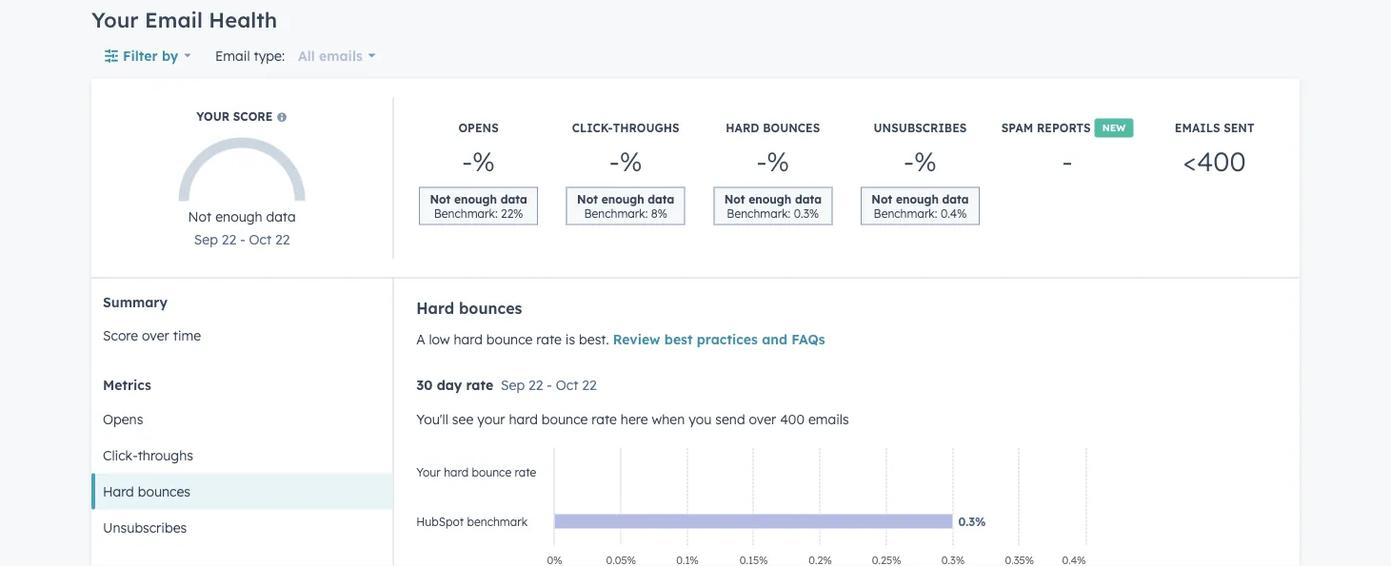 Task type: vqa. For each thing, say whether or not it's contained in the screenshot.
second referral from the left
no



Task type: locate. For each thing, give the bounding box(es) containing it.
spam reports
[[1002, 121, 1091, 135]]

click- up not enough data benchmark: 8%
[[572, 121, 613, 135]]

0 horizontal spatial click-
[[103, 447, 138, 464]]

throughs inside click-throughs -%
[[613, 121, 680, 135]]

not inside not enough data benchmark: 8%
[[577, 192, 598, 206]]

oct
[[249, 231, 272, 248], [556, 377, 579, 393]]

0 horizontal spatial throughs
[[138, 447, 193, 464]]

0 vertical spatial hard
[[726, 121, 760, 135]]

<
[[1184, 145, 1197, 178]]

0 horizontal spatial your
[[91, 7, 139, 33]]

you'll
[[417, 411, 449, 428]]

data inside not enough data benchmark: 0.3%
[[795, 192, 822, 206]]

best
[[665, 331, 693, 348]]

bounce
[[487, 331, 533, 348], [542, 411, 588, 428], [472, 465, 512, 480]]

3 % from the left
[[767, 145, 790, 178]]

1 vertical spatial over
[[749, 411, 777, 428]]

1 benchmark: from the left
[[434, 206, 498, 221]]

1 horizontal spatial oct
[[556, 377, 579, 393]]

1 horizontal spatial unsubscribes
[[874, 121, 967, 135]]

8%
[[651, 206, 668, 221]]

0 horizontal spatial unsubscribes
[[103, 520, 187, 536]]

1 vertical spatial your
[[197, 110, 230, 124]]

score
[[103, 328, 138, 344]]

throughs up not enough data benchmark: 8%
[[613, 121, 680, 135]]

0 vertical spatial bounces
[[763, 121, 821, 135]]

benchmark: for click-throughs -%
[[584, 206, 648, 221]]

0 horizontal spatial over
[[142, 328, 169, 344]]

1 vertical spatial click-
[[103, 447, 138, 464]]

1 vertical spatial bounce
[[542, 411, 588, 428]]

1 horizontal spatial throughs
[[613, 121, 680, 135]]

enough inside not enough data benchmark: 0.3%
[[749, 192, 792, 206]]

emails right all
[[319, 47, 363, 64]]

% up not enough data benchmark: 0.3%
[[767, 145, 790, 178]]

2 vertical spatial bounce
[[472, 465, 512, 480]]

review best practices and faqs button
[[613, 328, 826, 351]]

2 horizontal spatial your
[[417, 465, 441, 480]]

score
[[233, 110, 273, 124]]

0 vertical spatial unsubscribes
[[874, 121, 967, 135]]

2 vertical spatial your
[[417, 465, 441, 480]]

0 vertical spatial emails
[[319, 47, 363, 64]]

-
[[462, 145, 473, 178], [610, 145, 620, 178], [757, 145, 767, 178], [904, 145, 915, 178], [1063, 145, 1073, 178], [240, 231, 245, 248], [547, 377, 552, 393]]

over left time
[[142, 328, 169, 344]]

1 vertical spatial 400
[[780, 411, 805, 428]]

0 horizontal spatial hard
[[103, 483, 134, 500]]

data inside not enough data benchmark: 8%
[[648, 192, 675, 206]]

your score
[[197, 110, 276, 124]]

when
[[652, 411, 685, 428]]

opens for opens
[[103, 411, 143, 428]]

benchmark: left 8%
[[584, 206, 648, 221]]

1 horizontal spatial opens
[[459, 121, 499, 135]]

benchmark: inside not enough data benchmark: 8%
[[584, 206, 648, 221]]

0 horizontal spatial 400
[[780, 411, 805, 428]]

data for hard bounces -%
[[795, 192, 822, 206]]

0 vertical spatial email
[[145, 7, 203, 33]]

click-
[[572, 121, 613, 135], [103, 447, 138, 464]]

bounces up 30 day rate sep 22 - oct 22
[[459, 299, 522, 318]]

hard right low
[[454, 331, 483, 348]]

sep inside not enough data sep 22 - oct 22
[[194, 231, 218, 248]]

1 horizontal spatial hard
[[417, 299, 454, 318]]

and
[[762, 331, 788, 348]]

not enough data benchmark: 8%
[[577, 192, 675, 221]]

enough for unsubscribes -%
[[896, 192, 939, 206]]

filter
[[123, 47, 158, 64]]

click- for click-throughs
[[103, 447, 138, 464]]

0 horizontal spatial hard bounces
[[103, 483, 191, 500]]

unsubscribes
[[874, 121, 967, 135], [103, 520, 187, 536]]

rate left here
[[592, 411, 617, 428]]

hard
[[454, 331, 483, 348], [509, 411, 538, 428], [444, 465, 469, 480]]

your for your hard bounce rate
[[417, 465, 441, 480]]

not
[[430, 192, 451, 206], [577, 192, 598, 206], [725, 192, 746, 206], [872, 192, 893, 206], [188, 208, 212, 225]]

enough inside not enough data benchmark: 22%
[[454, 192, 497, 206]]

3 benchmark: from the left
[[727, 206, 791, 221]]

400
[[1197, 145, 1247, 178], [780, 411, 805, 428]]

- inside hard bounces -%
[[757, 145, 767, 178]]

hard down click-throughs
[[103, 483, 134, 500]]

not inside not enough data benchmark: 22%
[[430, 192, 451, 206]]

opens up not enough data benchmark: 22%
[[459, 121, 499, 135]]

over right send
[[749, 411, 777, 428]]

benchmark: left 0.4%
[[874, 206, 938, 221]]

benchmark: inside not enough data benchmark: 22%
[[434, 206, 498, 221]]

time
[[173, 328, 201, 344]]

0 vertical spatial hard bounces
[[417, 299, 522, 318]]

hard up hubspot benchmark
[[444, 465, 469, 480]]

1 vertical spatial opens
[[103, 411, 143, 428]]

opens -%
[[459, 121, 499, 178]]

0 horizontal spatial emails
[[319, 47, 363, 64]]

unsubscribes down click-throughs
[[103, 520, 187, 536]]

hard up not enough data benchmark: 0.3%
[[726, 121, 760, 135]]

0 vertical spatial your
[[91, 7, 139, 33]]

type:
[[254, 47, 285, 64]]

opens inside button
[[103, 411, 143, 428]]

4 % from the left
[[915, 145, 937, 178]]

click-throughs button
[[91, 438, 393, 474]]

2 % from the left
[[620, 145, 643, 178]]

% up not enough data benchmark: 8%
[[620, 145, 643, 178]]

1 horizontal spatial 400
[[1197, 145, 1247, 178]]

1 vertical spatial unsubscribes
[[103, 520, 187, 536]]

enough for click-throughs -%
[[602, 192, 645, 206]]

4 benchmark: from the left
[[874, 206, 938, 221]]

faqs
[[792, 331, 826, 348]]

0 horizontal spatial opens
[[103, 411, 143, 428]]

benchmark: for opens -%
[[434, 206, 498, 221]]

sep for day
[[501, 377, 525, 393]]

emails sent < 400
[[1175, 121, 1255, 178]]

click- inside click-throughs -%
[[572, 121, 613, 135]]

0 horizontal spatial bounces
[[138, 483, 191, 500]]

hard right the your
[[509, 411, 538, 428]]

hard
[[726, 121, 760, 135], [417, 299, 454, 318], [103, 483, 134, 500]]

your up hubspot
[[417, 465, 441, 480]]

throughs
[[613, 121, 680, 135], [138, 447, 193, 464]]

hard bounces down click-throughs
[[103, 483, 191, 500]]

% up not enough data benchmark: 0.4%
[[915, 145, 937, 178]]

0 vertical spatial throughs
[[613, 121, 680, 135]]

benchmark:
[[434, 206, 498, 221], [584, 206, 648, 221], [727, 206, 791, 221], [874, 206, 938, 221]]

hard bounces button
[[91, 474, 393, 510]]

health
[[209, 7, 277, 33]]

1 vertical spatial email
[[215, 47, 250, 64]]

1 vertical spatial bounces
[[459, 299, 522, 318]]

0 vertical spatial sep
[[194, 231, 218, 248]]

1 % from the left
[[473, 145, 495, 178]]

data inside not enough data benchmark: 0.4%
[[943, 192, 969, 206]]

2 vertical spatial bounces
[[138, 483, 191, 500]]

spam
[[1002, 121, 1034, 135]]

not inside not enough data benchmark: 0.3%
[[725, 192, 746, 206]]

benchmark: for unsubscribes -%
[[874, 206, 938, 221]]

benchmark: left 22%
[[434, 206, 498, 221]]

2 horizontal spatial bounces
[[763, 121, 821, 135]]

hard bounces
[[417, 299, 522, 318], [103, 483, 191, 500]]

enough inside not enough data sep 22 - oct 22
[[216, 208, 263, 225]]

your
[[91, 7, 139, 33], [197, 110, 230, 124], [417, 465, 441, 480]]

% inside opens -%
[[473, 145, 495, 178]]

rate
[[537, 331, 562, 348], [466, 377, 494, 393], [592, 411, 617, 428], [515, 465, 537, 480]]

1 vertical spatial hard
[[417, 299, 454, 318]]

rate left is
[[537, 331, 562, 348]]

2 benchmark: from the left
[[584, 206, 648, 221]]

0 horizontal spatial sep
[[194, 231, 218, 248]]

22
[[222, 231, 236, 248], [275, 231, 290, 248], [529, 377, 543, 393], [582, 377, 597, 393]]

throughs inside button
[[138, 447, 193, 464]]

unsubscribes up not enough data benchmark: 0.4%
[[874, 121, 967, 135]]

unsubscribes inside button
[[103, 520, 187, 536]]

0 vertical spatial 400
[[1197, 145, 1247, 178]]

1 horizontal spatial your
[[197, 110, 230, 124]]

% inside click-throughs -%
[[620, 145, 643, 178]]

benchmark: for hard bounces -%
[[727, 206, 791, 221]]

opens button
[[91, 402, 393, 438]]

not enough data benchmark: 22%
[[430, 192, 528, 221]]

- inside click-throughs -%
[[610, 145, 620, 178]]

opens down metrics
[[103, 411, 143, 428]]

your hard bounce rate
[[417, 465, 537, 480]]

not inside not enough data benchmark: 0.4%
[[872, 192, 893, 206]]

0 horizontal spatial oct
[[249, 231, 272, 248]]

throughs for click-throughs
[[138, 447, 193, 464]]

email left type:
[[215, 47, 250, 64]]

enough inside not enough data benchmark: 0.4%
[[896, 192, 939, 206]]

your left score
[[197, 110, 230, 124]]

400 right send
[[780, 411, 805, 428]]

benchmark: left 0.3%
[[727, 206, 791, 221]]

%
[[473, 145, 495, 178], [620, 145, 643, 178], [767, 145, 790, 178], [915, 145, 937, 178]]

emails down the faqs
[[809, 411, 849, 428]]

email
[[145, 7, 203, 33], [215, 47, 250, 64]]

bounce up 30 day rate sep 22 - oct 22
[[487, 331, 533, 348]]

data for click-throughs -%
[[648, 192, 675, 206]]

0 vertical spatial click-
[[572, 121, 613, 135]]

% inside unsubscribes -%
[[915, 145, 937, 178]]

% up not enough data benchmark: 22%
[[473, 145, 495, 178]]

1 vertical spatial hard bounces
[[103, 483, 191, 500]]

click-throughs -%
[[572, 121, 680, 178]]

data inside not enough data benchmark: 22%
[[501, 192, 528, 206]]

0 vertical spatial over
[[142, 328, 169, 344]]

bounces up not enough data benchmark: 0.3%
[[763, 121, 821, 135]]

1 vertical spatial throughs
[[138, 447, 193, 464]]

your
[[477, 411, 505, 428]]

not enough data sep 22 - oct 22
[[188, 208, 296, 248]]

benchmark: inside not enough data benchmark: 0.4%
[[874, 206, 938, 221]]

hard up low
[[417, 299, 454, 318]]

0 vertical spatial hard
[[454, 331, 483, 348]]

data
[[501, 192, 528, 206], [648, 192, 675, 206], [795, 192, 822, 206], [943, 192, 969, 206], [266, 208, 296, 225]]

enough inside not enough data benchmark: 8%
[[602, 192, 645, 206]]

hard inside button
[[103, 483, 134, 500]]

1 horizontal spatial bounces
[[459, 299, 522, 318]]

enough
[[454, 192, 497, 206], [602, 192, 645, 206], [749, 192, 792, 206], [896, 192, 939, 206], [216, 208, 263, 225]]

click-throughs
[[103, 447, 193, 464]]

practices
[[697, 331, 758, 348]]

over
[[142, 328, 169, 344], [749, 411, 777, 428]]

bounces down click-throughs
[[138, 483, 191, 500]]

emails
[[319, 47, 363, 64], [809, 411, 849, 428]]

1 horizontal spatial over
[[749, 411, 777, 428]]

400 down sent
[[1197, 145, 1247, 178]]

1 horizontal spatial click-
[[572, 121, 613, 135]]

all emails
[[298, 47, 363, 64]]

click- down metrics
[[103, 447, 138, 464]]

interactive chart image
[[407, 439, 1096, 567]]

metrics
[[103, 377, 151, 394]]

over inside button
[[142, 328, 169, 344]]

benchmark: inside not enough data benchmark: 0.3%
[[727, 206, 791, 221]]

1 vertical spatial oct
[[556, 377, 579, 393]]

sep
[[194, 231, 218, 248], [501, 377, 525, 393]]

hard bounces up low
[[417, 299, 522, 318]]

0 horizontal spatial email
[[145, 7, 203, 33]]

2 horizontal spatial hard
[[726, 121, 760, 135]]

bounce down 30 day rate sep 22 - oct 22
[[542, 411, 588, 428]]

0 vertical spatial opens
[[459, 121, 499, 135]]

score over time
[[103, 328, 201, 344]]

click- inside "click-throughs" button
[[103, 447, 138, 464]]

bounces
[[763, 121, 821, 135], [459, 299, 522, 318], [138, 483, 191, 500]]

1 horizontal spatial sep
[[501, 377, 525, 393]]

email up the by on the top of page
[[145, 7, 203, 33]]

throughs down metrics
[[138, 447, 193, 464]]

hard bounces inside button
[[103, 483, 191, 500]]

opens
[[459, 121, 499, 135], [103, 411, 143, 428]]

your up filter
[[91, 7, 139, 33]]

1 vertical spatial hard
[[509, 411, 538, 428]]

1 horizontal spatial emails
[[809, 411, 849, 428]]

2 vertical spatial hard
[[103, 483, 134, 500]]

oct inside not enough data sep 22 - oct 22
[[249, 231, 272, 248]]

1 vertical spatial sep
[[501, 377, 525, 393]]

bounce up benchmark on the bottom of page
[[472, 465, 512, 480]]

0 vertical spatial oct
[[249, 231, 272, 248]]

throughs for click-throughs -%
[[613, 121, 680, 135]]



Task type: describe. For each thing, give the bounding box(es) containing it.
your email health
[[91, 7, 277, 33]]

email type:
[[215, 47, 285, 64]]

best.
[[579, 331, 609, 348]]

is
[[566, 331, 576, 348]]

sep for enough
[[194, 231, 218, 248]]

bounces inside button
[[138, 483, 191, 500]]

summary
[[103, 294, 168, 311]]

data for unsubscribes -%
[[943, 192, 969, 206]]

not for unsubscribes -%
[[872, 192, 893, 206]]

0.3%
[[794, 206, 820, 221]]

new
[[1103, 122, 1126, 134]]

22%
[[501, 206, 523, 221]]

benchmark
[[467, 515, 528, 529]]

30
[[417, 377, 433, 393]]

not for opens -%
[[430, 192, 451, 206]]

you'll see your hard bounce rate here when you send over 400 emails
[[417, 411, 849, 428]]

sent
[[1224, 121, 1255, 135]]

your for your email health
[[91, 7, 139, 33]]

hubspot benchmark
[[417, 515, 528, 529]]

rate right day
[[466, 377, 494, 393]]

hubspot
[[417, 515, 464, 529]]

see
[[452, 411, 474, 428]]

unsubscribes -%
[[874, 121, 967, 178]]

your for your score
[[197, 110, 230, 124]]

0 vertical spatial bounce
[[487, 331, 533, 348]]

data inside not enough data sep 22 - oct 22
[[266, 208, 296, 225]]

not for click-throughs -%
[[577, 192, 598, 206]]

click- for click-throughs -%
[[572, 121, 613, 135]]

here
[[621, 411, 648, 428]]

2 vertical spatial hard
[[444, 465, 469, 480]]

you
[[689, 411, 712, 428]]

enough for opens -%
[[454, 192, 497, 206]]

1 horizontal spatial hard bounces
[[417, 299, 522, 318]]

score over time button
[[91, 318, 393, 354]]

by
[[162, 47, 178, 64]]

- inside opens -%
[[462, 145, 473, 178]]

filter by
[[123, 47, 178, 64]]

hard bounces -%
[[726, 121, 821, 178]]

send
[[716, 411, 746, 428]]

- inside unsubscribes -%
[[904, 145, 915, 178]]

30 day rate sep 22 - oct 22
[[417, 377, 597, 393]]

1 horizontal spatial email
[[215, 47, 250, 64]]

filter by button
[[91, 37, 204, 75]]

1 vertical spatial emails
[[809, 411, 849, 428]]

day
[[437, 377, 462, 393]]

not enough data benchmark: 0.4%
[[872, 192, 969, 221]]

all
[[298, 47, 315, 64]]

- inside not enough data sep 22 - oct 22
[[240, 231, 245, 248]]

unsubscribes button
[[91, 510, 393, 546]]

data for opens -%
[[501, 192, 528, 206]]

% inside hard bounces -%
[[767, 145, 790, 178]]

hard inside hard bounces -%
[[726, 121, 760, 135]]

400 inside emails sent < 400
[[1197, 145, 1247, 178]]

not for hard bounces -%
[[725, 192, 746, 206]]

review
[[613, 331, 661, 348]]

not inside not enough data sep 22 - oct 22
[[188, 208, 212, 225]]

emails inside popup button
[[319, 47, 363, 64]]

a
[[417, 331, 426, 348]]

reports
[[1037, 121, 1091, 135]]

0.4%
[[941, 206, 967, 221]]

oct for not enough data sep 22 - oct 22
[[249, 231, 272, 248]]

oct for 30 day rate sep 22 - oct 22
[[556, 377, 579, 393]]

not enough data benchmark: 0.3%
[[725, 192, 822, 221]]

unsubscribes for unsubscribes
[[103, 520, 187, 536]]

unsubscribes for unsubscribes -%
[[874, 121, 967, 135]]

bounces inside hard bounces -%
[[763, 121, 821, 135]]

all emails button
[[293, 37, 377, 75]]

enough for hard bounces -%
[[749, 192, 792, 206]]

opens for opens -%
[[459, 121, 499, 135]]

emails
[[1175, 121, 1221, 135]]

low
[[429, 331, 450, 348]]

rate up benchmark on the bottom of page
[[515, 465, 537, 480]]

a low hard bounce rate is best. review best practices and faqs
[[417, 331, 826, 348]]



